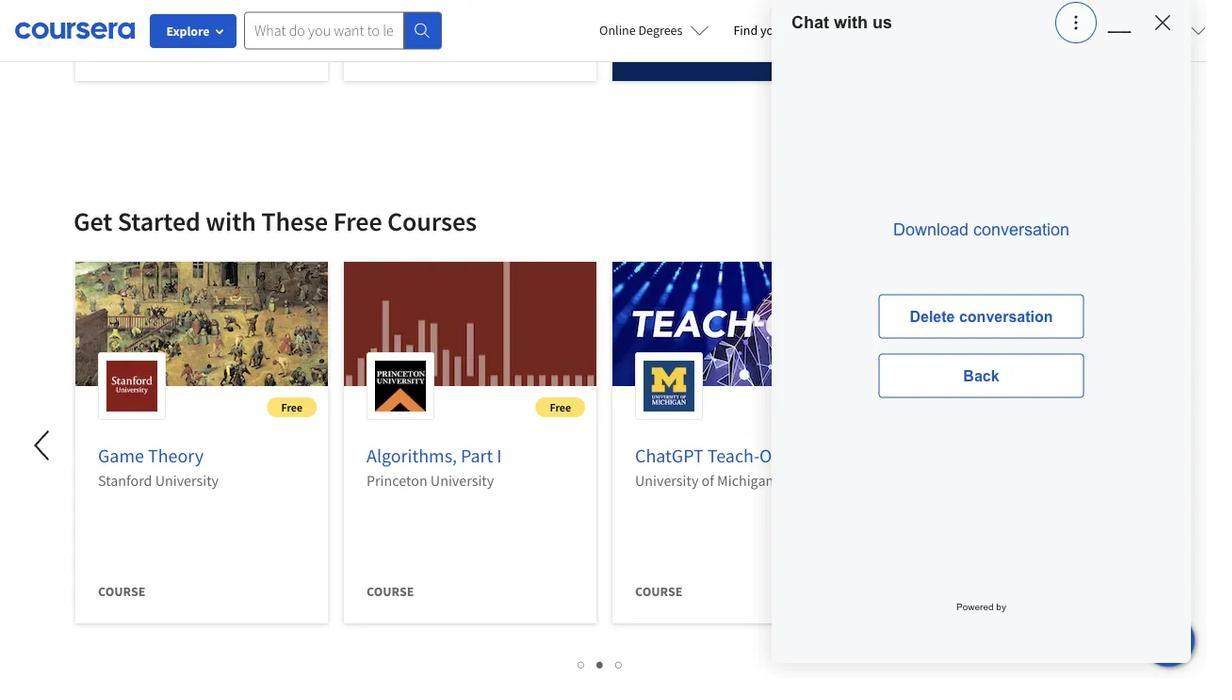 Task type: describe. For each thing, give the bounding box(es) containing it.
free for game theory
[[282, 400, 303, 415]]

game theory link
[[98, 445, 204, 468]]

get started with these free courses carousel element
[[0, 148, 1207, 679]]

3
[[616, 655, 624, 673]]

part
[[461, 445, 493, 468]]

download conversation menu
[[772, 45, 1192, 664]]

1 horizontal spatial with
[[834, 13, 868, 32]]

game theory stanford university
[[98, 445, 219, 490]]

delete conversation button
[[879, 295, 1085, 339]]

explore button
[[150, 14, 237, 48]]

find your new career
[[734, 22, 852, 39]]

chatgpt teach-out university of michigan
[[635, 445, 789, 490]]

i
[[497, 445, 502, 468]]

2 button
[[592, 653, 610, 675]]

theory
[[148, 445, 204, 468]]

english button
[[862, 0, 975, 61]]

powered
[[957, 602, 994, 613]]

algorithms, part i princeton university
[[367, 445, 502, 490]]

1 course link from the left
[[75, 0, 328, 96]]

online
[[600, 22, 636, 39]]

back button
[[879, 354, 1085, 398]]

algorithms, part i link
[[367, 445, 502, 468]]

2
[[597, 655, 605, 673]]

career
[[816, 22, 852, 39]]

download
[[894, 220, 969, 239]]

started
[[118, 205, 201, 238]]

delete
[[910, 308, 956, 325]]

courses
[[388, 205, 477, 238]]

close image
[[1152, 11, 1175, 34]]

list inside get started with these free courses carousel element
[[64, 653, 1138, 675]]

with inside get started with these free courses carousel element
[[206, 205, 256, 238]]

find
[[734, 22, 758, 39]]

delete conversation
[[910, 308, 1054, 325]]

chat with us
[[792, 13, 893, 32]]

What do you want to learn? text field
[[244, 12, 404, 49]]

degrees
[[639, 22, 683, 39]]

us
[[873, 13, 893, 32]]

next slide image
[[1161, 423, 1207, 469]]

chat
[[792, 13, 830, 32]]

professional
[[635, 41, 725, 58]]

conversation for download conversation
[[974, 220, 1070, 239]]

3 button
[[610, 653, 629, 675]]



Task type: locate. For each thing, give the bounding box(es) containing it.
get started with these free courses
[[74, 205, 477, 238]]

with left us
[[834, 13, 868, 32]]

2 horizontal spatial free
[[550, 400, 571, 415]]

online degrees
[[600, 22, 683, 39]]

1 button
[[573, 653, 592, 675]]

list containing 1
[[64, 653, 1138, 675]]

university down chatgpt
[[635, 471, 699, 490]]

None search field
[[244, 12, 442, 49]]

list
[[64, 653, 1138, 675]]

university for chatgpt teach-out
[[635, 471, 699, 490]]

get
[[74, 205, 112, 238]]

free for algorithms, part i
[[550, 400, 571, 415]]

chatgpt
[[635, 445, 704, 468]]

conversation up back button
[[960, 308, 1054, 325]]

princeton
[[367, 471, 428, 490]]

conversation right download at the top of the page
[[974, 220, 1070, 239]]

professional certificate link
[[613, 0, 865, 96]]

university down theory
[[155, 471, 219, 490]]

university
[[155, 471, 219, 490], [431, 471, 494, 490], [635, 471, 699, 490]]

of
[[702, 471, 715, 490]]

chatgpt teach-out link
[[635, 445, 789, 468]]

0 vertical spatial conversation
[[974, 220, 1070, 239]]

2 horizontal spatial university
[[635, 471, 699, 490]]

with
[[834, 13, 868, 32], [206, 205, 256, 238]]

certificate
[[728, 41, 802, 58]]

2 course link from the left
[[344, 0, 597, 96]]

1 university from the left
[[155, 471, 219, 490]]

0 horizontal spatial free
[[282, 400, 303, 415]]

0 horizontal spatial with
[[206, 205, 256, 238]]

help image
[[1065, 11, 1088, 34]]

0 horizontal spatial course link
[[75, 0, 328, 96]]

powered by
[[957, 602, 1007, 613]]

your
[[761, 22, 786, 39]]

download conversation link
[[879, 220, 1085, 240]]

back
[[964, 368, 1000, 385]]

university down 'part'
[[431, 471, 494, 490]]

2 university from the left
[[431, 471, 494, 490]]

0 horizontal spatial university
[[155, 471, 219, 490]]

university inside the algorithms, part i princeton university
[[431, 471, 494, 490]]

coursera image
[[15, 15, 135, 45]]

1 horizontal spatial university
[[431, 471, 494, 490]]

university for game theory
[[155, 471, 219, 490]]

english
[[895, 21, 941, 40]]

online degrees button
[[585, 9, 724, 51]]

with left the these
[[206, 205, 256, 238]]

out
[[760, 445, 789, 468]]

course link
[[75, 0, 328, 96], [344, 0, 597, 96]]

download conversation
[[894, 220, 1070, 239]]

find your new career link
[[724, 19, 862, 42]]

new
[[789, 22, 813, 39]]

0 vertical spatial with
[[834, 13, 868, 32]]

previous slide image
[[21, 423, 66, 469]]

course
[[98, 41, 146, 58], [367, 41, 414, 58], [98, 584, 146, 601], [367, 584, 414, 601], [635, 584, 683, 601]]

free
[[333, 205, 382, 238], [282, 400, 303, 415], [550, 400, 571, 415]]

these
[[261, 205, 328, 238]]

3 university from the left
[[635, 471, 699, 490]]

1
[[578, 655, 586, 673]]

1 horizontal spatial course link
[[344, 0, 597, 96]]

stanford
[[98, 471, 152, 490]]

conversation
[[974, 220, 1070, 239], [960, 308, 1054, 325]]

conversation for delete conversation
[[960, 308, 1054, 325]]

explore
[[166, 23, 210, 40]]

algorithms,
[[367, 445, 457, 468]]

1 vertical spatial with
[[206, 205, 256, 238]]

1 vertical spatial conversation
[[960, 308, 1054, 325]]

1 horizontal spatial free
[[333, 205, 382, 238]]

minimize window image
[[1108, 11, 1132, 34]]

professional certificate
[[635, 41, 802, 58]]

by
[[997, 602, 1007, 613]]

michigan
[[718, 471, 774, 490]]

dialog containing chat with us
[[772, 0, 1192, 664]]

university inside game theory stanford university
[[155, 471, 219, 490]]

dialog
[[772, 0, 1192, 664]]

teach-
[[708, 445, 760, 468]]

conversation inside button
[[960, 308, 1054, 325]]

game
[[98, 445, 144, 468]]

university inside chatgpt teach-out university of michigan
[[635, 471, 699, 490]]



Task type: vqa. For each thing, say whether or not it's contained in the screenshot.
World within '#1 Public Research University in the U.S. (QS World Rankings, 2022)'
no



